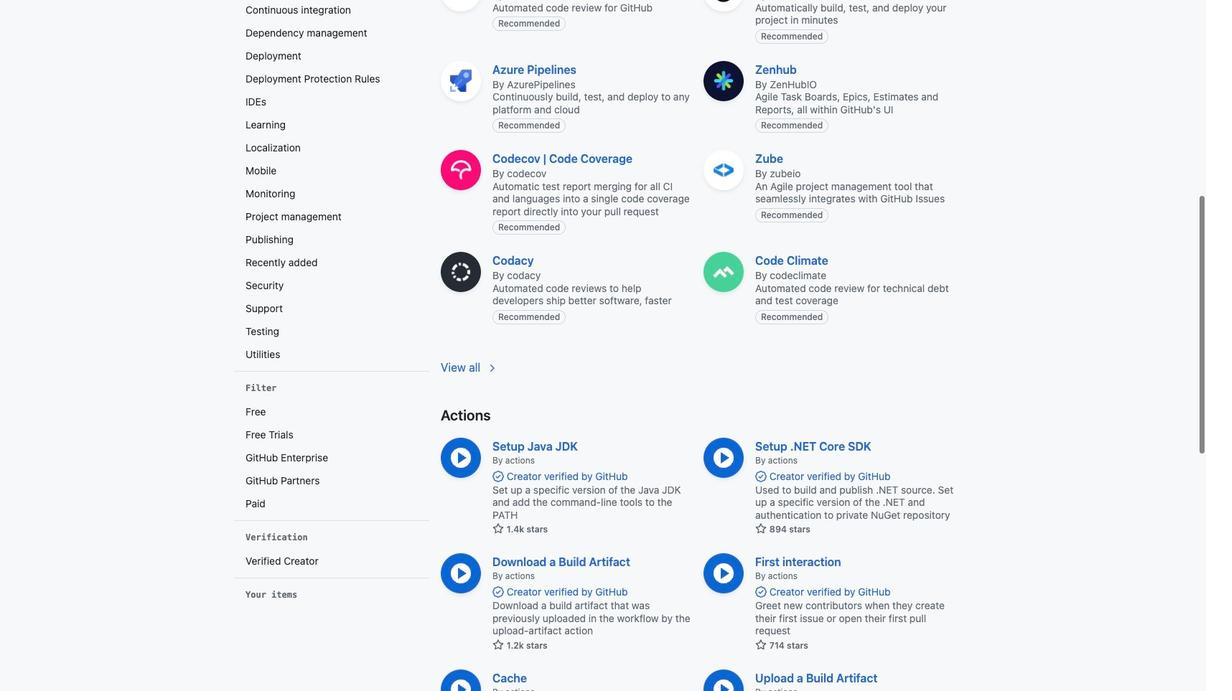 Task type: describe. For each thing, give the bounding box(es) containing it.
view all apps listings image
[[486, 362, 498, 374]]

2 verified image from the left
[[755, 587, 767, 598]]

1 verified image from the left
[[493, 587, 504, 598]]

1 verified image from the left
[[493, 471, 504, 482]]

2 verified image from the left
[[755, 471, 767, 482]]

1 list from the top
[[240, 0, 424, 366]]



Task type: locate. For each thing, give the bounding box(es) containing it.
3 list from the top
[[240, 550, 424, 573]]

1 vertical spatial list
[[240, 400, 424, 515]]

1 horizontal spatial verified image
[[755, 471, 767, 482]]

0 horizontal spatial verified image
[[493, 471, 504, 482]]

2 vertical spatial list
[[240, 550, 424, 573]]

verified image
[[493, 471, 504, 482], [755, 471, 767, 482]]

0 horizontal spatial verified image
[[493, 587, 504, 598]]

verified image
[[493, 587, 504, 598], [755, 587, 767, 598]]

1 horizontal spatial verified image
[[755, 587, 767, 598]]

0 vertical spatial list
[[240, 0, 424, 366]]

list
[[240, 0, 424, 366], [240, 400, 424, 515], [240, 550, 424, 573]]

2 list from the top
[[240, 400, 424, 515]]

star image
[[493, 523, 504, 535], [755, 523, 767, 535], [493, 639, 504, 651], [755, 639, 767, 651]]



Task type: vqa. For each thing, say whether or not it's contained in the screenshot.
Search all issues "text field"
no



